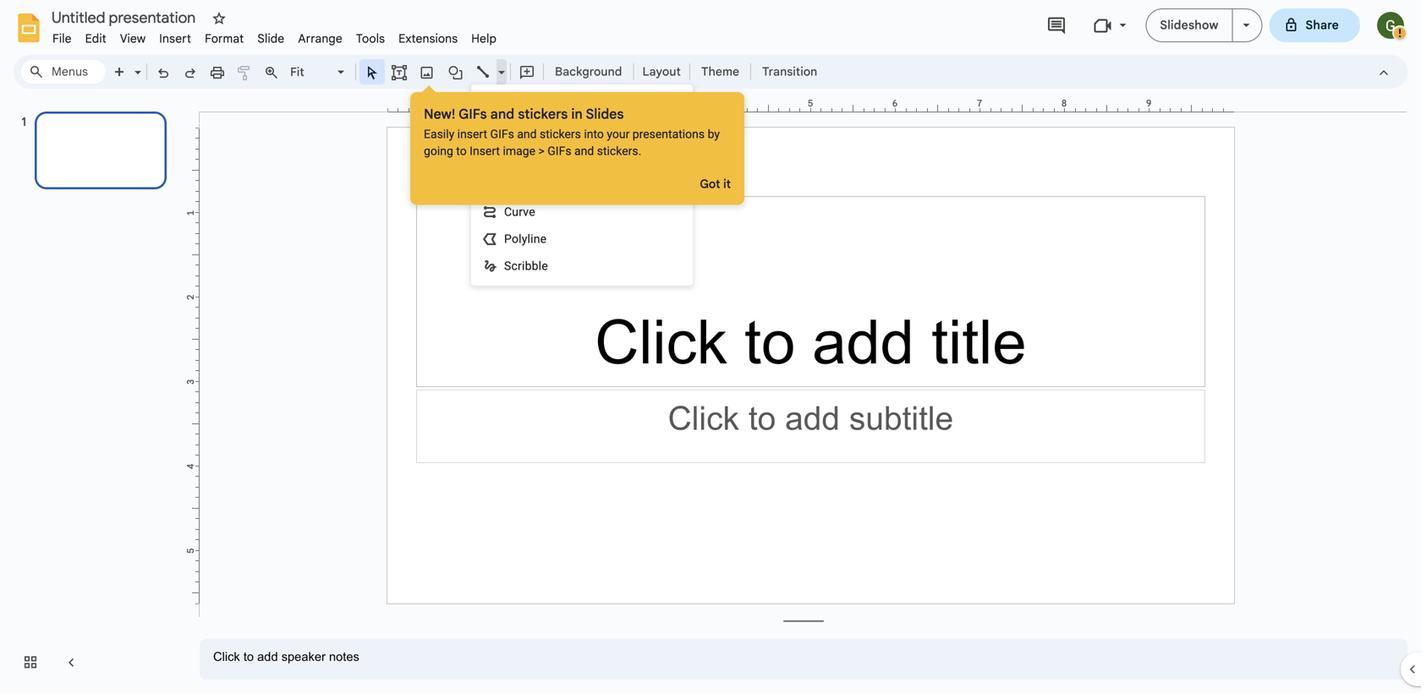 Task type: vqa. For each thing, say whether or not it's contained in the screenshot.
Slideshow button
yes



Task type: locate. For each thing, give the bounding box(es) containing it.
help menu item
[[465, 29, 503, 49]]

help
[[471, 31, 497, 46]]

background
[[555, 64, 622, 79]]

presentations
[[633, 127, 705, 141]]

new! gifs and stickers in slides application
[[0, 0, 1421, 694]]

extensions menu item
[[392, 29, 465, 49]]

and up a
[[490, 106, 514, 123]]

l
[[504, 97, 511, 111]]

polyline p element
[[504, 232, 552, 246]]

2 horizontal spatial and
[[574, 144, 594, 158]]

e lbow connector
[[504, 151, 596, 165]]

stickers up connector
[[540, 127, 581, 141]]

insert menu item
[[153, 29, 198, 49]]

lbow
[[511, 151, 537, 165]]

line l element
[[504, 97, 532, 111]]

menu bar containing file
[[46, 22, 503, 50]]

0 vertical spatial and
[[490, 106, 514, 123]]

transition button
[[755, 59, 825, 85]]

into
[[584, 127, 604, 141]]

2 vertical spatial gifs
[[548, 144, 571, 158]]

0 vertical spatial stickers
[[518, 106, 568, 123]]

scribble
[[504, 259, 548, 273]]

navigation
[[0, 96, 186, 694]]

e
[[504, 151, 511, 165]]

menu inside new! gifs and stickers in slides "application"
[[471, 85, 693, 286]]

menu bar banner
[[0, 0, 1421, 694]]

insert right view "menu item"
[[159, 31, 191, 46]]

presentation options image
[[1243, 24, 1250, 27]]

stickers.
[[597, 144, 641, 158]]

theme button
[[694, 59, 747, 85]]

0 vertical spatial insert
[[159, 31, 191, 46]]

1 horizontal spatial gifs
[[490, 127, 514, 141]]

share button
[[1269, 8, 1360, 42]]

slideshow button
[[1146, 8, 1233, 42]]

slide
[[258, 31, 285, 46]]

insert inside new! gifs and stickers in slides easily insert gifs and stickers into your presentations by going to insert image > gifs and stickers.
[[470, 144, 500, 158]]

and
[[490, 106, 514, 123], [517, 127, 537, 141], [574, 144, 594, 158]]

menu
[[471, 85, 693, 286]]

2 vertical spatial and
[[574, 144, 594, 158]]

insert image image
[[417, 60, 437, 84]]

1 vertical spatial stickers
[[540, 127, 581, 141]]

menu bar
[[46, 22, 503, 50]]

file
[[52, 31, 72, 46]]

arrow a element
[[504, 124, 541, 138]]

p olyline
[[504, 232, 547, 246]]

2 horizontal spatial gifs
[[548, 144, 571, 158]]

tools menu item
[[349, 29, 392, 49]]

gifs up image
[[490, 127, 514, 141]]

insert
[[457, 127, 487, 141]]

1 horizontal spatial insert
[[470, 144, 500, 158]]

gifs right >
[[548, 144, 571, 158]]

and up image
[[517, 127, 537, 141]]

1 vertical spatial insert
[[470, 144, 500, 158]]

0 horizontal spatial and
[[490, 106, 514, 123]]

Star checkbox
[[207, 7, 231, 30]]

format menu item
[[198, 29, 251, 49]]

slide menu item
[[251, 29, 291, 49]]

Zoom field
[[285, 60, 352, 85]]

olyline
[[512, 232, 547, 246]]

0 horizontal spatial gifs
[[459, 106, 487, 123]]

transition
[[762, 64, 817, 79]]

1 horizontal spatial and
[[517, 127, 537, 141]]

easily
[[424, 127, 454, 141]]

new! gifs and stickers in slides dialog
[[410, 85, 744, 205]]

gifs
[[459, 106, 487, 123], [490, 127, 514, 141], [548, 144, 571, 158]]

menu containing l
[[471, 85, 693, 286]]

stickers
[[518, 106, 568, 123], [540, 127, 581, 141]]

navigation inside new! gifs and stickers in slides "application"
[[0, 96, 186, 694]]

insert down insert
[[470, 144, 500, 158]]

arrange menu item
[[291, 29, 349, 49]]

layout
[[642, 64, 681, 79]]

insert
[[159, 31, 191, 46], [470, 144, 500, 158]]

stickers up rrow
[[518, 106, 568, 123]]

0 horizontal spatial insert
[[159, 31, 191, 46]]

it
[[723, 177, 731, 192]]

and down into
[[574, 144, 594, 158]]

rrow
[[512, 124, 536, 138]]

by
[[708, 127, 720, 141]]

scribble d element
[[504, 259, 553, 273]]

gifs up insert
[[459, 106, 487, 123]]

connector
[[540, 151, 596, 165]]



Task type: describe. For each thing, give the bounding box(es) containing it.
new! gifs and stickers in slides easily insert gifs and stickers into your presentations by going to insert image > gifs and stickers.
[[424, 106, 720, 158]]

slideshow
[[1160, 18, 1219, 33]]

cur
[[504, 205, 523, 219]]

view menu item
[[113, 29, 153, 49]]

Zoom text field
[[288, 60, 335, 84]]

your
[[607, 127, 630, 141]]

Rename text field
[[46, 7, 206, 27]]

in
[[571, 106, 583, 123]]

e
[[529, 205, 535, 219]]

a rrow
[[504, 124, 536, 138]]

1 vertical spatial and
[[517, 127, 537, 141]]

v
[[523, 205, 529, 219]]

elbow connector e element
[[504, 151, 601, 165]]

p
[[504, 232, 512, 246]]

file menu item
[[46, 29, 78, 49]]

background button
[[547, 59, 630, 85]]

format
[[205, 31, 244, 46]]

to
[[456, 144, 467, 158]]

slides
[[586, 106, 624, 123]]

0 vertical spatial gifs
[[459, 106, 487, 123]]

ine
[[511, 97, 527, 111]]

got it button
[[700, 177, 731, 192]]

shape image
[[446, 60, 466, 84]]

arrange
[[298, 31, 343, 46]]

menu bar inside menu bar banner
[[46, 22, 503, 50]]

edit menu item
[[78, 29, 113, 49]]

l ine
[[504, 97, 527, 111]]

got
[[700, 177, 720, 192]]

main toolbar
[[105, 59, 826, 85]]

insert inside menu item
[[159, 31, 191, 46]]

cur v e
[[504, 205, 535, 219]]

share
[[1306, 18, 1339, 33]]

view
[[120, 31, 146, 46]]

image
[[503, 144, 535, 158]]

layout button
[[637, 59, 686, 85]]

got it
[[700, 177, 731, 192]]

curve v element
[[504, 205, 540, 219]]

going
[[424, 144, 453, 158]]

a
[[504, 124, 512, 138]]

>
[[538, 144, 545, 158]]

theme
[[701, 64, 739, 79]]

Menus field
[[21, 60, 106, 84]]

1 vertical spatial gifs
[[490, 127, 514, 141]]

new!
[[424, 106, 455, 123]]

tools
[[356, 31, 385, 46]]

extensions
[[399, 31, 458, 46]]

edit
[[85, 31, 106, 46]]



